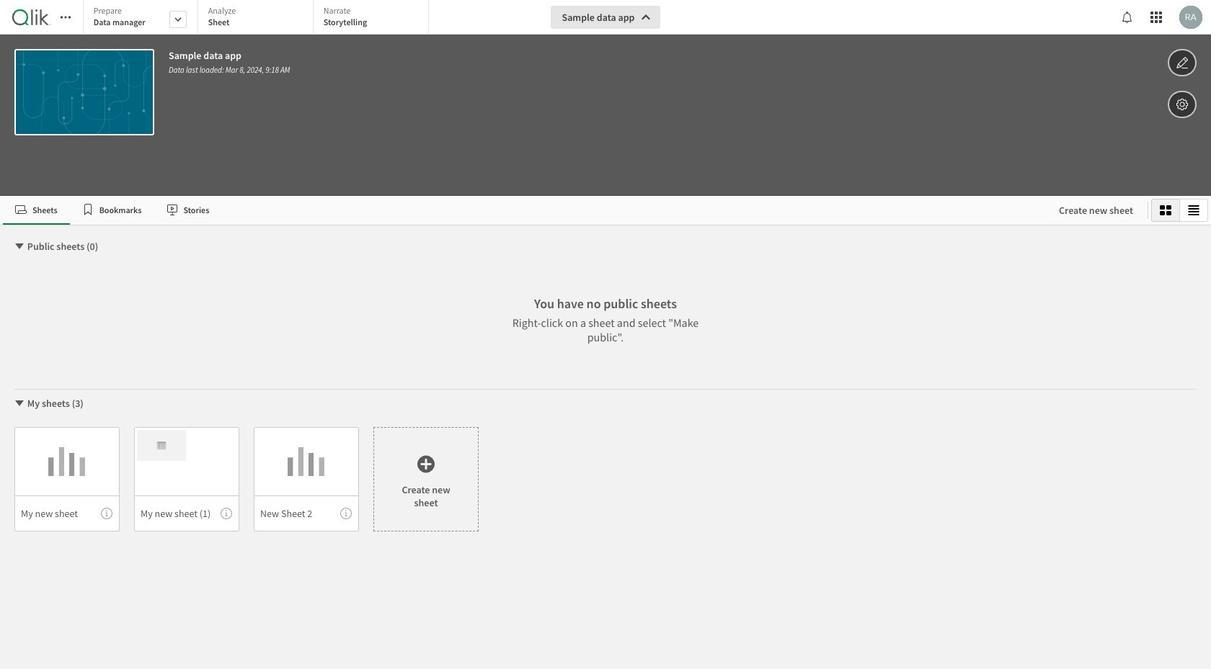 Task type: vqa. For each thing, say whether or not it's contained in the screenshot.
deselect field icon
no



Task type: describe. For each thing, give the bounding box(es) containing it.
list view image
[[1188, 205, 1200, 216]]

edit image
[[1176, 54, 1189, 71]]

my new sheet sheet is selected. press the spacebar or enter key to open my new sheet sheet. use the right and left arrow keys to navigate. element
[[14, 428, 120, 532]]

grid view image
[[1160, 205, 1172, 216]]

1 vertical spatial tab list
[[3, 196, 1045, 225]]

menu item for my new sheet sheet is selected. press the spacebar or enter key to open my new sheet sheet. use the right and left arrow keys to navigate. 'element'
[[14, 496, 120, 532]]

0 vertical spatial tab list
[[83, 0, 434, 36]]

ruby anderson image
[[1180, 6, 1203, 29]]

app options image
[[1176, 96, 1189, 113]]

collapse image
[[14, 241, 25, 252]]

tooltip for my new sheet (1) sheet is selected. press the spacebar or enter key to open my new sheet (1) sheet. use the right and left arrow keys to navigate. element menu item
[[221, 508, 232, 520]]



Task type: locate. For each thing, give the bounding box(es) containing it.
tooltip
[[101, 508, 112, 520], [221, 508, 232, 520], [340, 508, 352, 520]]

tooltip inside my new sheet sheet is selected. press the spacebar or enter key to open my new sheet sheet. use the right and left arrow keys to navigate. 'element'
[[101, 508, 112, 520]]

tab list
[[83, 0, 434, 36], [3, 196, 1045, 225]]

2 menu item from the left
[[134, 496, 239, 532]]

tooltip for menu item corresponding to new sheet 2 sheet is selected. press the spacebar or enter key to open new sheet 2 sheet. use the right and left arrow keys to navigate. element
[[340, 508, 352, 520]]

menu item for my new sheet (1) sheet is selected. press the spacebar or enter key to open my new sheet (1) sheet. use the right and left arrow keys to navigate. element
[[134, 496, 239, 532]]

2 horizontal spatial tooltip
[[340, 508, 352, 520]]

toolbar
[[0, 0, 1211, 196]]

1 horizontal spatial menu item
[[134, 496, 239, 532]]

1 horizontal spatial tooltip
[[221, 508, 232, 520]]

3 tooltip from the left
[[340, 508, 352, 520]]

collapse image
[[14, 398, 25, 410]]

application
[[0, 0, 1211, 670]]

2 tooltip from the left
[[221, 508, 232, 520]]

1 menu item from the left
[[14, 496, 120, 532]]

new sheet 2 sheet is selected. press the spacebar or enter key to open new sheet 2 sheet. use the right and left arrow keys to navigate. element
[[254, 428, 359, 532]]

group
[[1152, 199, 1209, 222]]

tooltip inside new sheet 2 sheet is selected. press the spacebar or enter key to open new sheet 2 sheet. use the right and left arrow keys to navigate. element
[[340, 508, 352, 520]]

0 horizontal spatial tooltip
[[101, 508, 112, 520]]

menu item for new sheet 2 sheet is selected. press the spacebar or enter key to open new sheet 2 sheet. use the right and left arrow keys to navigate. element
[[254, 496, 359, 532]]

1 tooltip from the left
[[101, 508, 112, 520]]

tooltip inside my new sheet (1) sheet is selected. press the spacebar or enter key to open my new sheet (1) sheet. use the right and left arrow keys to navigate. element
[[221, 508, 232, 520]]

2 horizontal spatial menu item
[[254, 496, 359, 532]]

menu item
[[14, 496, 120, 532], [134, 496, 239, 532], [254, 496, 359, 532]]

0 horizontal spatial menu item
[[14, 496, 120, 532]]

my new sheet (1) sheet is selected. press the spacebar or enter key to open my new sheet (1) sheet. use the right and left arrow keys to navigate. element
[[134, 428, 239, 532]]

3 menu item from the left
[[254, 496, 359, 532]]

tooltip for my new sheet sheet is selected. press the spacebar or enter key to open my new sheet sheet. use the right and left arrow keys to navigate. 'element''s menu item
[[101, 508, 112, 520]]



